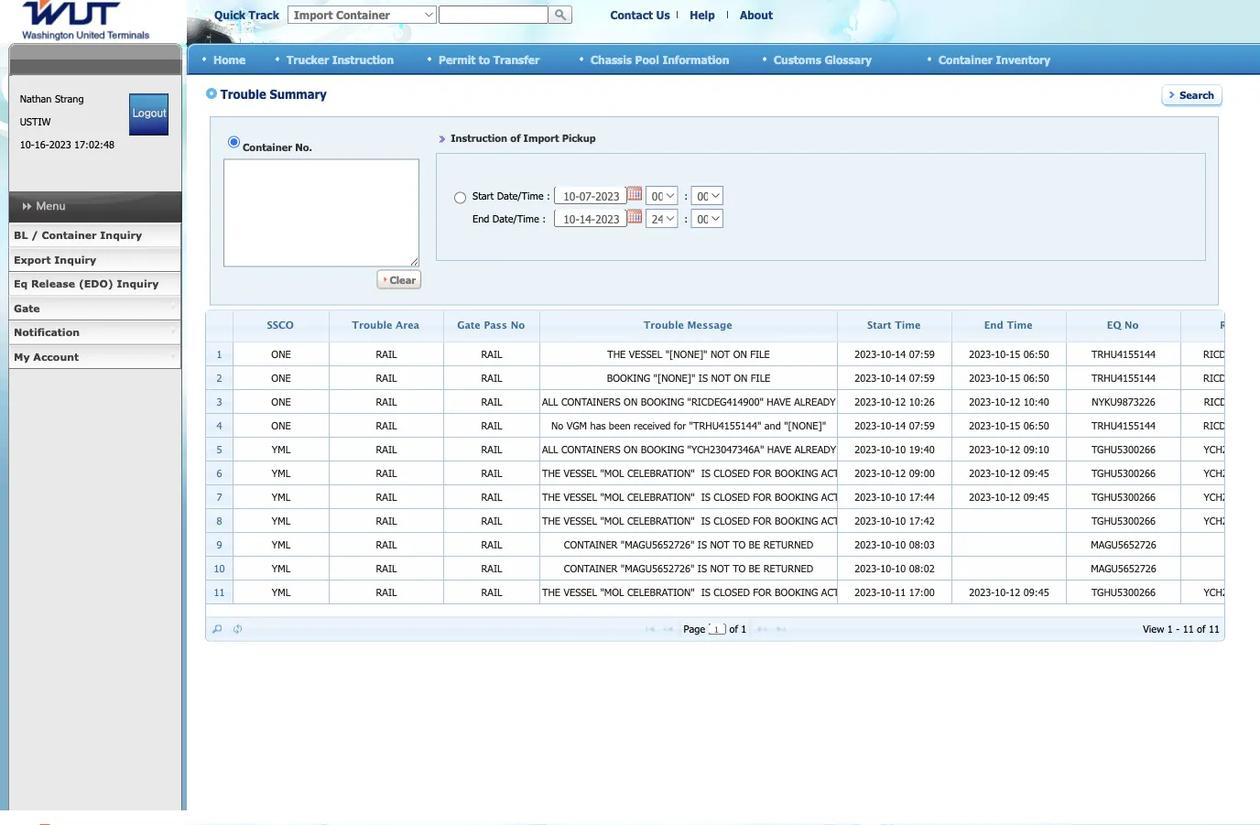 Task type: describe. For each thing, give the bounding box(es) containing it.
customs glossary
[[774, 52, 872, 66]]

export inquiry
[[14, 253, 96, 266]]

my
[[14, 350, 30, 363]]

10-16-2023 17:02:49
[[20, 138, 114, 151]]

trucker
[[287, 52, 329, 66]]

16-
[[34, 138, 49, 151]]

help
[[690, 8, 715, 21]]

trucker instruction
[[287, 52, 394, 66]]

instruction
[[332, 52, 394, 66]]

login image
[[129, 93, 169, 136]]

0 horizontal spatial container
[[42, 229, 97, 241]]

permit to transfer
[[439, 52, 540, 66]]

quick
[[214, 8, 246, 21]]

10-
[[20, 138, 34, 151]]

notification link
[[8, 321, 181, 345]]

contact us
[[611, 8, 670, 21]]

chassis
[[591, 52, 632, 66]]

glossary
[[825, 52, 872, 66]]

home
[[214, 52, 246, 66]]

my account
[[14, 350, 79, 363]]

0 vertical spatial container
[[939, 52, 993, 66]]

release
[[31, 278, 75, 290]]

contact us link
[[611, 8, 670, 21]]

about link
[[740, 8, 773, 21]]

inventory
[[996, 52, 1051, 66]]

us
[[657, 8, 670, 21]]

account
[[33, 350, 79, 363]]

to
[[479, 52, 490, 66]]

2023
[[49, 138, 71, 151]]

17:02:49
[[74, 138, 114, 151]]

1 vertical spatial inquiry
[[54, 253, 96, 266]]

permit
[[439, 52, 476, 66]]

inquiry for container
[[100, 229, 142, 241]]

strang
[[55, 93, 84, 105]]



Task type: vqa. For each thing, say whether or not it's contained in the screenshot.
Chassis Pool Information
yes



Task type: locate. For each thing, give the bounding box(es) containing it.
container left inventory
[[939, 52, 993, 66]]

bl / container inquiry
[[14, 229, 142, 241]]

None text field
[[439, 5, 549, 24]]

customs
[[774, 52, 822, 66]]

container up export inquiry
[[42, 229, 97, 241]]

quick track
[[214, 8, 279, 21]]

inquiry
[[100, 229, 142, 241], [54, 253, 96, 266], [117, 278, 159, 290]]

1 horizontal spatial container
[[939, 52, 993, 66]]

ustiw
[[20, 115, 51, 128]]

bl
[[14, 229, 28, 241]]

track
[[249, 8, 279, 21]]

contact
[[611, 8, 653, 21]]

container inventory
[[939, 52, 1051, 66]]

inquiry up export inquiry link
[[100, 229, 142, 241]]

help link
[[690, 8, 715, 21]]

about
[[740, 8, 773, 21]]

notification
[[14, 326, 80, 339]]

bl / container inquiry link
[[8, 224, 181, 248]]

gate
[[14, 302, 40, 314]]

(edo)
[[79, 278, 113, 290]]

pool
[[635, 52, 660, 66]]

my account link
[[8, 345, 181, 369]]

nathan
[[20, 93, 52, 105]]

transfer
[[494, 52, 540, 66]]

1 vertical spatial container
[[42, 229, 97, 241]]

eq
[[14, 278, 28, 290]]

eq release (edo) inquiry link
[[8, 272, 181, 296]]

nathan strang
[[20, 93, 84, 105]]

/
[[31, 229, 38, 241]]

information
[[663, 52, 730, 66]]

inquiry down bl / container inquiry
[[54, 253, 96, 266]]

chassis pool information
[[591, 52, 730, 66]]

eq release (edo) inquiry
[[14, 278, 159, 290]]

inquiry for (edo)
[[117, 278, 159, 290]]

export inquiry link
[[8, 248, 181, 272]]

container
[[939, 52, 993, 66], [42, 229, 97, 241]]

gate link
[[8, 296, 181, 321]]

inquiry right (edo)
[[117, 278, 159, 290]]

0 vertical spatial inquiry
[[100, 229, 142, 241]]

2 vertical spatial inquiry
[[117, 278, 159, 290]]

export
[[14, 253, 51, 266]]



